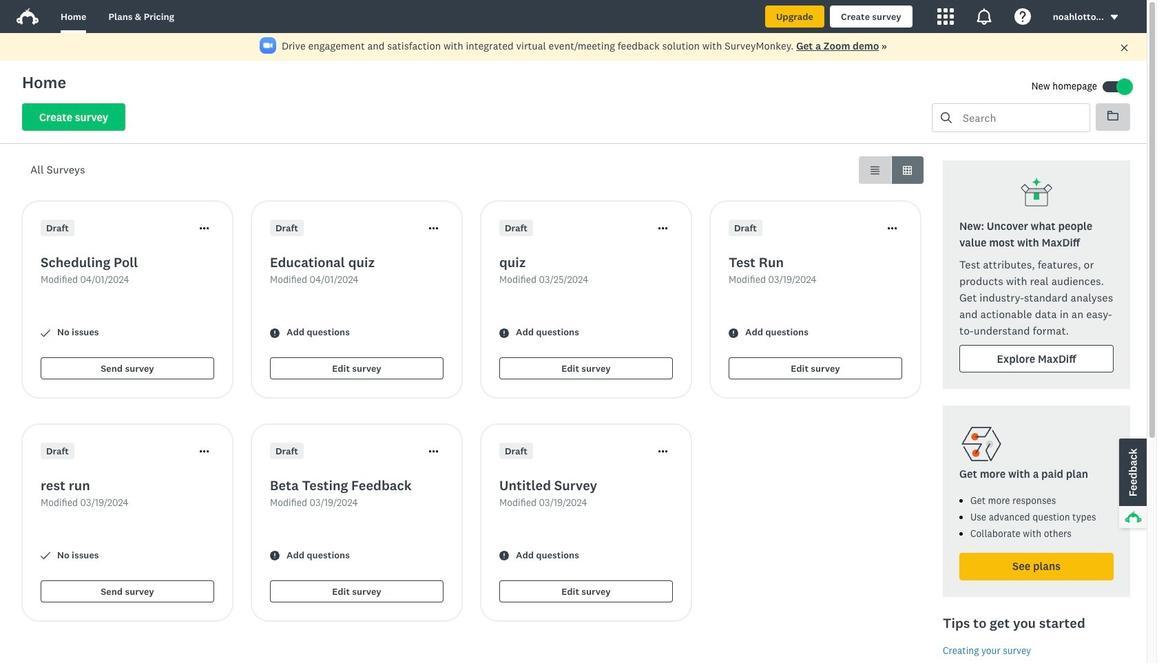 Task type: describe. For each thing, give the bounding box(es) containing it.
1 brand logo image from the top
[[17, 6, 39, 28]]

response based pricing icon image
[[960, 422, 1004, 466]]

notification center icon image
[[976, 8, 993, 25]]

Search text field
[[952, 104, 1090, 132]]

max diff icon image
[[1020, 177, 1053, 210]]



Task type: locate. For each thing, give the bounding box(es) containing it.
dropdown arrow icon image
[[1110, 13, 1120, 22], [1111, 15, 1118, 20]]

no issues image
[[41, 328, 50, 338]]

x image
[[1120, 43, 1129, 52]]

warning image
[[270, 328, 280, 338], [500, 328, 509, 338], [729, 328, 739, 338], [500, 552, 509, 561]]

search image
[[941, 112, 952, 123], [941, 112, 952, 123]]

group
[[859, 156, 924, 184]]

folders image
[[1108, 110, 1119, 121], [1108, 111, 1119, 121]]

2 folders image from the top
[[1108, 111, 1119, 121]]

products icon image
[[938, 8, 954, 25], [938, 8, 954, 25]]

no issues image
[[41, 552, 50, 561]]

2 brand logo image from the top
[[17, 8, 39, 25]]

warning image
[[270, 552, 280, 561]]

1 folders image from the top
[[1108, 110, 1119, 121]]

brand logo image
[[17, 6, 39, 28], [17, 8, 39, 25]]

help icon image
[[1015, 8, 1031, 25]]



Task type: vqa. For each thing, say whether or not it's contained in the screenshot.
"DocumentPlus" icon in the left of the page
no



